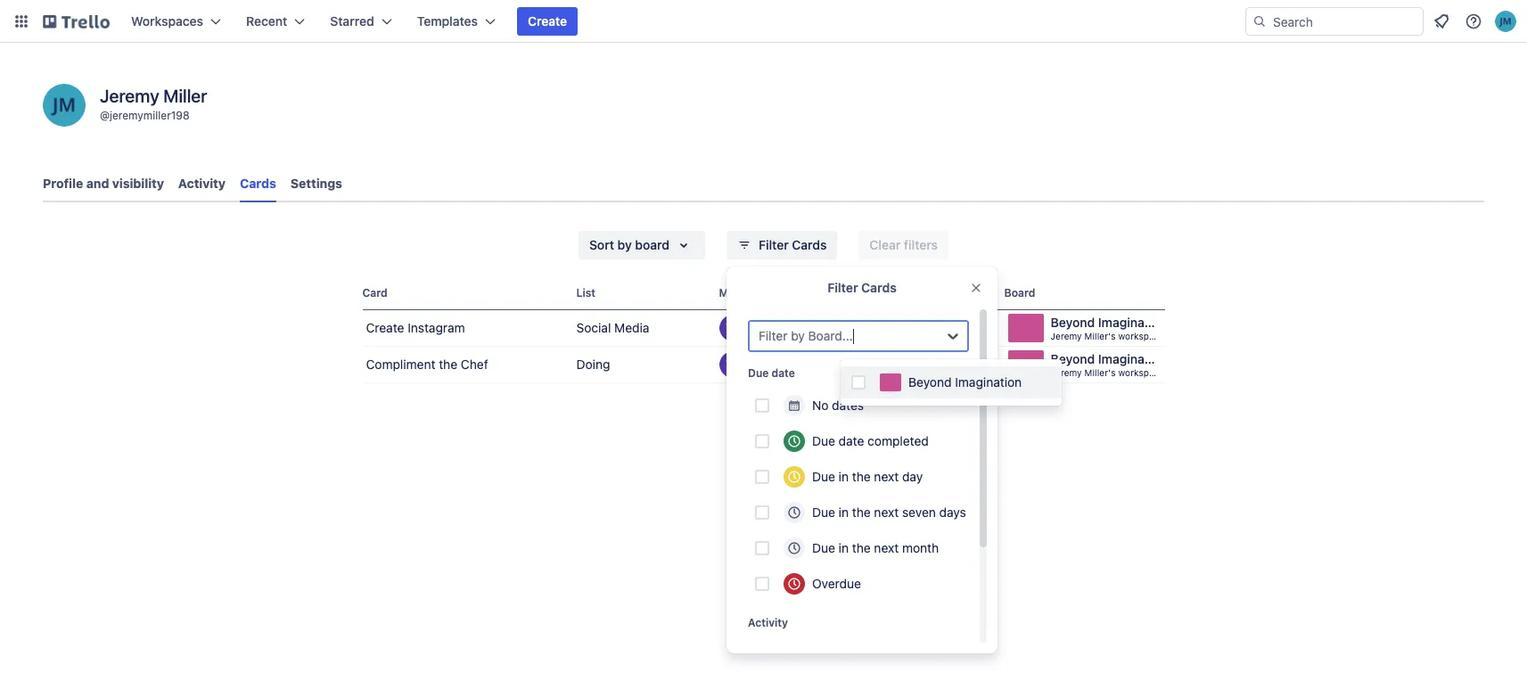 Task type: describe. For each thing, give the bounding box(es) containing it.
the for due in the next seven days
[[852, 505, 871, 520]]

2 beyond imagination jeremy miller's workspace from the top
[[1051, 351, 1167, 378]]

1 vertical spatial beyond
[[1051, 351, 1095, 366]]

create button
[[517, 7, 578, 36]]

filters
[[904, 237, 938, 252]]

31
[[941, 357, 952, 371]]

due down due in the next day
[[812, 505, 835, 520]]

social
[[576, 320, 611, 335]]

2 vertical spatial jeremy
[[1051, 367, 1082, 378]]

1 vertical spatial filter
[[828, 280, 858, 295]]

jeremy inside jeremy miller @ jeremymiller198
[[100, 86, 159, 106]]

next for day
[[874, 469, 899, 484]]

0 vertical spatial activity
[[178, 176, 226, 191]]

0 vertical spatial cards
[[240, 176, 276, 191]]

in for due in the next month
[[839, 540, 849, 555]]

miller
[[163, 86, 207, 106]]

jeremymiller198
[[110, 109, 190, 122]]

1 beyond imagination jeremy miller's workspace from the top
[[1051, 315, 1167, 341]]

due in the next seven days
[[812, 505, 966, 520]]

the for due in the next day
[[852, 469, 871, 484]]

due down filter by board...
[[748, 366, 769, 380]]

compliment the chef link
[[362, 347, 569, 382]]

settings
[[290, 176, 342, 191]]

activity link
[[178, 168, 226, 200]]

by for filter
[[791, 328, 805, 343]]

workspaces button
[[120, 7, 232, 36]]

profile and visibility
[[43, 176, 164, 191]]

@
[[100, 109, 110, 122]]

0 vertical spatial imagination
[[1098, 315, 1167, 330]]

1 horizontal spatial date
[[839, 433, 864, 448]]

0 vertical spatial date
[[894, 286, 918, 300]]

due down no
[[812, 433, 835, 448]]

sort
[[589, 237, 614, 252]]

clear
[[870, 237, 901, 252]]

card
[[362, 286, 387, 300]]

close popover image
[[969, 281, 983, 295]]

jeremy miller (jeremymiller198) image inside primary element
[[1495, 11, 1516, 32]]

the for due in the next month
[[852, 540, 871, 555]]

dec 31
[[918, 357, 952, 371]]

month
[[902, 540, 939, 555]]

cards link
[[240, 168, 276, 202]]

0 vertical spatial jeremy miller (jeremymiller198) image
[[43, 84, 86, 127]]

1 vertical spatial imagination
[[1098, 351, 1167, 366]]

primary element
[[0, 0, 1527, 43]]

due up overdue on the right
[[812, 540, 835, 555]]

search image
[[1253, 14, 1267, 29]]

board
[[1004, 286, 1035, 300]]

dates
[[832, 398, 864, 413]]

social media
[[576, 320, 649, 335]]

1 workspace from the top
[[1118, 331, 1164, 341]]

board...
[[808, 328, 853, 343]]

dec
[[918, 357, 938, 371]]

back to home image
[[43, 7, 110, 36]]

clear filters
[[870, 237, 938, 252]]

in for due in the next seven days
[[839, 505, 849, 520]]

seven
[[902, 505, 936, 520]]

open information menu image
[[1465, 12, 1483, 30]]

2 horizontal spatial cards
[[861, 280, 897, 295]]

cards inside "button"
[[792, 237, 827, 252]]

workspaces
[[131, 13, 203, 29]]

filter by board...
[[759, 328, 853, 343]]

1 miller's from the top
[[1085, 331, 1116, 341]]

2 workspace from the top
[[1118, 367, 1164, 378]]

compliment the chef
[[366, 357, 488, 372]]

board
[[635, 237, 670, 252]]

profile
[[43, 176, 83, 191]]

doing
[[576, 357, 610, 372]]

recent button
[[235, 7, 316, 36]]

media
[[614, 320, 649, 335]]

and
[[86, 176, 109, 191]]



Task type: locate. For each thing, give the bounding box(es) containing it.
cards
[[240, 176, 276, 191], [792, 237, 827, 252], [861, 280, 897, 295]]

0 horizontal spatial date
[[772, 366, 795, 380]]

1 vertical spatial filter cards
[[828, 280, 897, 295]]

1 horizontal spatial jeremy miller (jeremymiller198) image
[[742, 351, 769, 378]]

compliment
[[366, 357, 435, 372]]

0 vertical spatial terry turtle (terryturtle) image
[[719, 315, 746, 341]]

due in the next day
[[812, 469, 923, 484]]

2 vertical spatial date
[[839, 433, 864, 448]]

filter cards
[[759, 237, 827, 252], [828, 280, 897, 295]]

1 vertical spatial create
[[366, 320, 404, 335]]

terry turtle (terryturtle) image
[[719, 315, 746, 341], [719, 351, 746, 378]]

create
[[528, 13, 567, 29], [366, 320, 404, 335]]

day
[[902, 469, 923, 484]]

0 horizontal spatial jeremy miller (jeremymiller198) image
[[742, 315, 769, 341]]

2 in from the top
[[839, 505, 849, 520]]

filter cards up members
[[759, 237, 827, 252]]

terry turtle (terryturtle) image for social media
[[719, 315, 746, 341]]

0 vertical spatial beyond imagination jeremy miller's workspace
[[1051, 315, 1167, 341]]

due date down clear filters button
[[871, 286, 918, 300]]

date
[[894, 286, 918, 300], [772, 366, 795, 380], [839, 433, 864, 448]]

create instagram
[[366, 320, 465, 335]]

beyond imagination jeremy miller's workspace
[[1051, 315, 1167, 341], [1051, 351, 1167, 378]]

next for month
[[874, 540, 899, 555]]

jeremy
[[100, 86, 159, 106], [1051, 331, 1082, 341], [1051, 367, 1082, 378]]

ruby anderson (rubyanderson7) image
[[765, 351, 792, 378]]

instagram
[[408, 320, 465, 335]]

imagination
[[1098, 315, 1167, 330], [1098, 351, 1167, 366], [955, 374, 1022, 390]]

0 vertical spatial jeremy
[[100, 86, 159, 106]]

cards left clear
[[792, 237, 827, 252]]

overdue
[[812, 576, 861, 591]]

0 horizontal spatial create
[[366, 320, 404, 335]]

date down filter by board...
[[772, 366, 795, 380]]

the left chef
[[439, 357, 457, 372]]

next left month
[[874, 540, 899, 555]]

1 horizontal spatial create
[[528, 13, 567, 29]]

create inside "link"
[[366, 320, 404, 335]]

1 vertical spatial by
[[791, 328, 805, 343]]

0 horizontal spatial cards
[[240, 176, 276, 191]]

0 vertical spatial due date
[[871, 286, 918, 300]]

0 horizontal spatial activity
[[178, 176, 226, 191]]

the down due in the next day
[[852, 505, 871, 520]]

1 next from the top
[[874, 469, 899, 484]]

jeremy miller (jeremymiller198) image
[[43, 84, 86, 127], [742, 351, 769, 378]]

in
[[839, 469, 849, 484], [839, 505, 849, 520], [839, 540, 849, 555]]

filter up board...
[[828, 280, 858, 295]]

0 vertical spatial jeremy miller (jeremymiller198) image
[[1495, 11, 1516, 32]]

recent
[[246, 13, 287, 29]]

1 vertical spatial date
[[772, 366, 795, 380]]

miller's
[[1085, 331, 1116, 341], [1085, 367, 1116, 378]]

members
[[719, 286, 768, 300]]

list
[[576, 286, 596, 300]]

sort by board button
[[579, 231, 705, 259]]

3 in from the top
[[839, 540, 849, 555]]

due date completed
[[812, 433, 929, 448]]

the
[[439, 357, 457, 372], [852, 469, 871, 484], [852, 505, 871, 520], [852, 540, 871, 555]]

in down due date completed
[[839, 469, 849, 484]]

1 in from the top
[[839, 469, 849, 484]]

1 vertical spatial jeremy miller (jeremymiller198) image
[[742, 351, 769, 378]]

jeremy miller (jeremymiller198) image
[[1495, 11, 1516, 32], [742, 315, 769, 341]]

0 horizontal spatial by
[[617, 237, 632, 252]]

1 terry turtle (terryturtle) image from the top
[[719, 315, 746, 341]]

3 next from the top
[[874, 540, 899, 555]]

terry turtle (terryturtle) image for doing
[[719, 351, 746, 378]]

1 vertical spatial cards
[[792, 237, 827, 252]]

in down due in the next day
[[839, 505, 849, 520]]

filter cards down clear
[[828, 280, 897, 295]]

terry turtle (terryturtle) image down members
[[719, 315, 746, 341]]

due date
[[871, 286, 918, 300], [748, 366, 795, 380]]

by for sort
[[617, 237, 632, 252]]

beyond
[[1051, 315, 1095, 330], [1051, 351, 1095, 366], [908, 374, 952, 390]]

0 vertical spatial workspace
[[1118, 331, 1164, 341]]

0 vertical spatial by
[[617, 237, 632, 252]]

due down due date completed
[[812, 469, 835, 484]]

2 vertical spatial in
[[839, 540, 849, 555]]

1 vertical spatial workspace
[[1118, 367, 1164, 378]]

jeremy miller (jeremymiller198) image left @
[[43, 84, 86, 127]]

2 vertical spatial next
[[874, 540, 899, 555]]

1 horizontal spatial by
[[791, 328, 805, 343]]

starred button
[[319, 7, 403, 36]]

date down clear filters button
[[894, 286, 918, 300]]

1 vertical spatial activity
[[748, 616, 788, 629]]

the down due date completed
[[852, 469, 871, 484]]

Search field
[[1267, 8, 1423, 35]]

filter
[[759, 237, 789, 252], [828, 280, 858, 295], [759, 328, 788, 343]]

due
[[871, 286, 891, 300], [748, 366, 769, 380], [812, 433, 835, 448], [812, 469, 835, 484], [812, 505, 835, 520], [812, 540, 835, 555]]

2 vertical spatial cards
[[861, 280, 897, 295]]

1 horizontal spatial jeremy miller (jeremymiller198) image
[[1495, 11, 1516, 32]]

no
[[812, 398, 829, 413]]

jeremy miller (jeremymiller198) image down filter by board...
[[742, 351, 769, 378]]

1 vertical spatial beyond imagination jeremy miller's workspace
[[1051, 351, 1167, 378]]

cards right activity link
[[240, 176, 276, 191]]

2 vertical spatial filter
[[759, 328, 788, 343]]

by inside dropdown button
[[617, 237, 632, 252]]

2 terry turtle (terryturtle) image from the top
[[719, 351, 746, 378]]

0 vertical spatial in
[[839, 469, 849, 484]]

next left day
[[874, 469, 899, 484]]

0 horizontal spatial due date
[[748, 366, 795, 380]]

0 vertical spatial create
[[528, 13, 567, 29]]

jeremy miller (jeremymiller198) image down members
[[742, 315, 769, 341]]

1 vertical spatial due date
[[748, 366, 795, 380]]

next
[[874, 469, 899, 484], [874, 505, 899, 520], [874, 540, 899, 555]]

switch to… image
[[12, 12, 30, 30]]

1 vertical spatial in
[[839, 505, 849, 520]]

1 vertical spatial jeremy miller (jeremymiller198) image
[[742, 315, 769, 341]]

filter up members
[[759, 237, 789, 252]]

1 vertical spatial next
[[874, 505, 899, 520]]

0 vertical spatial filter cards
[[759, 237, 827, 252]]

visibility
[[112, 176, 164, 191]]

clear filters button
[[859, 231, 949, 259]]

filter cards inside "button"
[[759, 237, 827, 252]]

workspace
[[1118, 331, 1164, 341], [1118, 367, 1164, 378]]

0 horizontal spatial filter cards
[[759, 237, 827, 252]]

2 next from the top
[[874, 505, 899, 520]]

0 vertical spatial next
[[874, 469, 899, 484]]

2 miller's from the top
[[1085, 367, 1116, 378]]

date down dates on the bottom right of page
[[839, 433, 864, 448]]

create inside button
[[528, 13, 567, 29]]

create instagram link
[[362, 310, 569, 346]]

terry turtle (terryturtle) image left ruby anderson (rubyanderson7) icon
[[719, 351, 746, 378]]

the up overdue on the right
[[852, 540, 871, 555]]

1 vertical spatial terry turtle (terryturtle) image
[[719, 351, 746, 378]]

jeremy miller (jeremymiller198) image right open information menu image
[[1495, 11, 1516, 32]]

jeremy miller @ jeremymiller198
[[100, 86, 207, 122]]

by
[[617, 237, 632, 252], [791, 328, 805, 343]]

profile and visibility link
[[43, 168, 164, 200]]

1 vertical spatial jeremy
[[1051, 331, 1082, 341]]

next for seven
[[874, 505, 899, 520]]

sort by board
[[589, 237, 670, 252]]

cards down clear
[[861, 280, 897, 295]]

due in the next month
[[812, 540, 939, 555]]

2 vertical spatial beyond
[[908, 374, 952, 390]]

next left seven on the right bottom
[[874, 505, 899, 520]]

filter cards button
[[727, 231, 837, 259]]

0 vertical spatial beyond
[[1051, 315, 1095, 330]]

0 vertical spatial filter
[[759, 237, 789, 252]]

due date down filter by board...
[[748, 366, 795, 380]]

starred
[[330, 13, 374, 29]]

0 vertical spatial miller's
[[1085, 331, 1116, 341]]

templates
[[417, 13, 478, 29]]

settings link
[[290, 168, 342, 200]]

1 horizontal spatial activity
[[748, 616, 788, 629]]

completed
[[868, 433, 929, 448]]

2 vertical spatial imagination
[[955, 374, 1022, 390]]

activity
[[178, 176, 226, 191], [748, 616, 788, 629]]

create for create instagram
[[366, 320, 404, 335]]

in for due in the next day
[[839, 469, 849, 484]]

filter inside "button"
[[759, 237, 789, 252]]

templates button
[[406, 7, 506, 36]]

in up overdue on the right
[[839, 540, 849, 555]]

1 horizontal spatial cards
[[792, 237, 827, 252]]

1 horizontal spatial due date
[[871, 286, 918, 300]]

chef
[[461, 357, 488, 372]]

1 vertical spatial miller's
[[1085, 367, 1116, 378]]

0 horizontal spatial jeremy miller (jeremymiller198) image
[[43, 84, 86, 127]]

create for create
[[528, 13, 567, 29]]

no dates
[[812, 398, 864, 413]]

by right sort
[[617, 237, 632, 252]]

1 horizontal spatial filter cards
[[828, 280, 897, 295]]

due down clear
[[871, 286, 891, 300]]

2 horizontal spatial date
[[894, 286, 918, 300]]

0 notifications image
[[1431, 11, 1452, 32]]

by left board...
[[791, 328, 805, 343]]

days
[[939, 505, 966, 520]]

filter up ruby anderson (rubyanderson7) icon
[[759, 328, 788, 343]]

beyond imagination
[[908, 374, 1022, 390]]



Task type: vqa. For each thing, say whether or not it's contained in the screenshot.
Basics in the Let'S Go Over The Basics A Trello Board Only Has Four Key Components, But Unlimited Possibilities:
no



